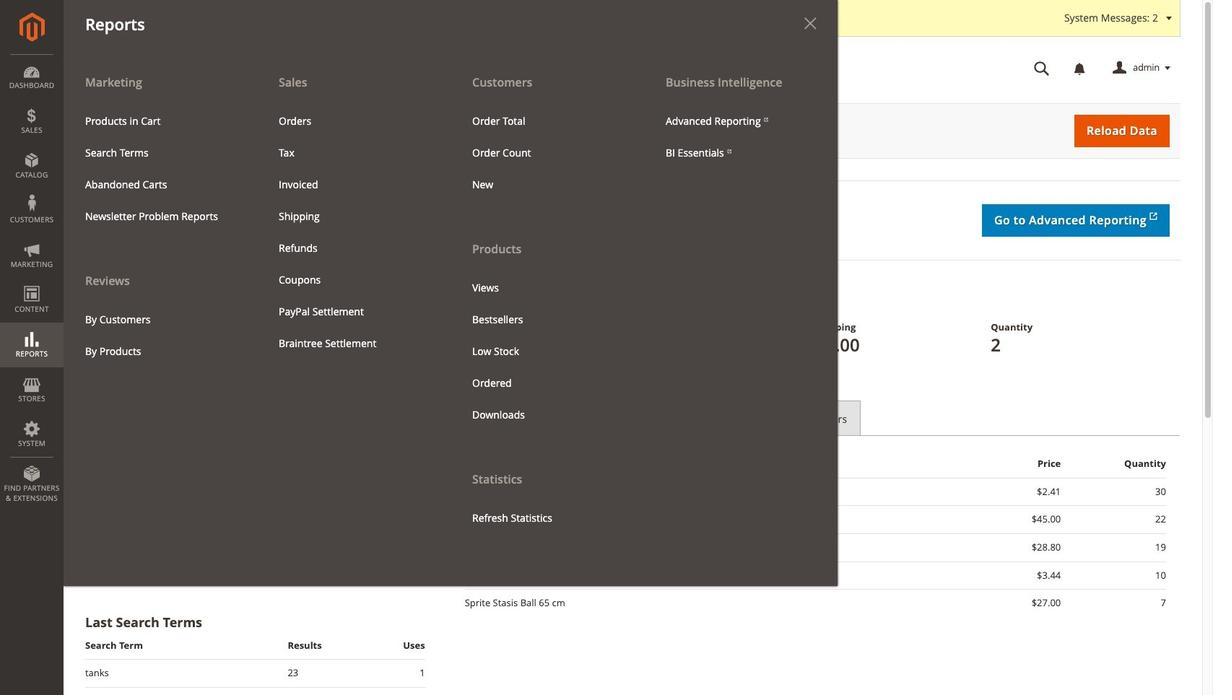 Task type: locate. For each thing, give the bounding box(es) containing it.
menu bar
[[0, 0, 838, 587]]

menu
[[64, 66, 838, 587], [64, 66, 257, 367], [451, 66, 644, 534], [74, 105, 246, 232], [268, 105, 440, 360], [462, 105, 634, 201], [655, 105, 827, 169], [462, 272, 634, 431], [74, 304, 246, 367]]

magento admin panel image
[[19, 12, 44, 42]]



Task type: vqa. For each thing, say whether or not it's contained in the screenshot.
Magento Admin Panel image
yes



